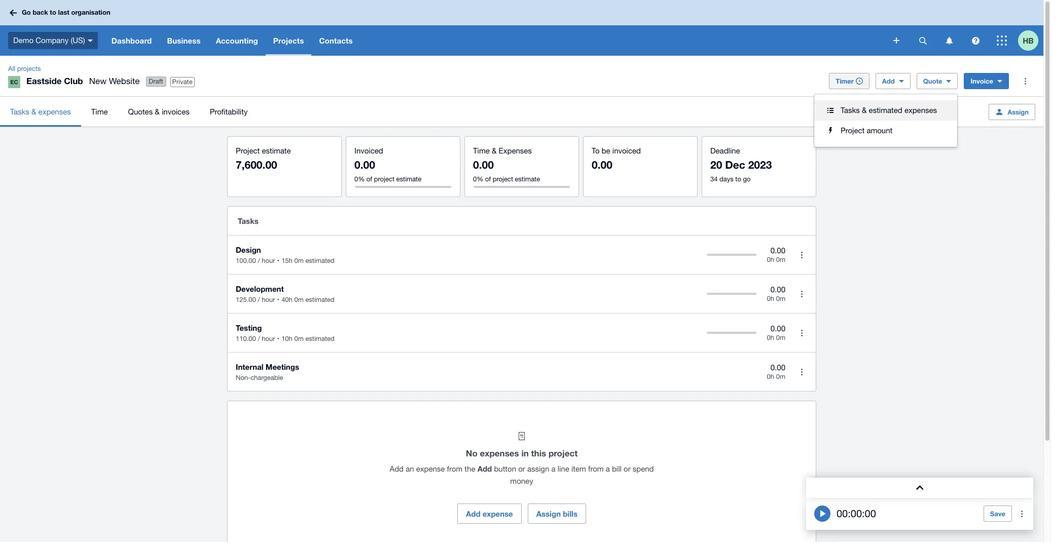 Task type: vqa. For each thing, say whether or not it's contained in the screenshot.
00:00:00
yes



Task type: locate. For each thing, give the bounding box(es) containing it.
project inside button
[[841, 126, 865, 135]]

2 or from the left
[[624, 465, 631, 474]]

to
[[592, 147, 600, 155]]

1 horizontal spatial a
[[606, 465, 610, 474]]

time for time
[[91, 107, 108, 116]]

& down eastside
[[31, 107, 36, 116]]

amount
[[867, 126, 893, 135]]

estimated up project amount button
[[869, 106, 903, 115]]

0h for testing
[[767, 334, 775, 342]]

svg image up the invoice
[[972, 37, 980, 44]]

estimated right 15h
[[306, 257, 335, 265]]

0.00 0h 0m for design
[[767, 246, 786, 264]]

1 horizontal spatial tasks
[[238, 217, 259, 226]]

company
[[36, 36, 69, 45]]

add up the tasks & estimated expenses
[[883, 77, 895, 85]]

add inside button
[[466, 510, 481, 519]]

meetings
[[266, 363, 299, 372]]

/ down development at left
[[258, 296, 260, 304]]

0 horizontal spatial or
[[519, 465, 525, 474]]

project inside time & expenses 0.00 0% of project estimate
[[493, 176, 513, 183]]

assign button
[[989, 104, 1036, 120]]

hour inside the design 100.00 / hour • 15h 0m estimated
[[262, 257, 275, 265]]

project
[[841, 126, 865, 135], [236, 147, 260, 155]]

project for 0.00
[[374, 176, 395, 183]]

more options image for internal meetings
[[792, 362, 812, 383]]

0 horizontal spatial svg image
[[894, 38, 900, 44]]

0 horizontal spatial project
[[374, 176, 395, 183]]

4 0h from the top
[[767, 374, 775, 381]]

banner
[[0, 0, 1044, 56]]

0%
[[355, 176, 365, 183], [473, 176, 484, 183]]

3 / from the top
[[258, 335, 260, 343]]

3 0h from the top
[[767, 334, 775, 342]]

time
[[91, 107, 108, 116], [473, 147, 490, 155]]

expenses down quote
[[905, 106, 938, 115]]

tasks inside 'link'
[[10, 107, 29, 116]]

0 horizontal spatial to
[[50, 8, 56, 16]]

from right item at the right bottom
[[588, 465, 604, 474]]

0.00 0h 0m
[[767, 246, 786, 264], [767, 285, 786, 303], [767, 325, 786, 342], [767, 364, 786, 381]]

assign down more options icon
[[1008, 108, 1029, 116]]

0 horizontal spatial tasks
[[10, 107, 29, 116]]

svg image up add popup button
[[894, 38, 900, 44]]

more options image
[[1016, 71, 1036, 91]]

project for project amount
[[841, 126, 865, 135]]

expense inside add an expense from the add button or assign a line item from a bill or spend money
[[416, 465, 445, 474]]

• inside testing 110.00 / hour • 10h 0m estimated
[[277, 335, 280, 343]]

1 vertical spatial project
[[236, 147, 260, 155]]

a left line
[[552, 465, 556, 474]]

eastside
[[26, 76, 62, 86]]

1 hour from the top
[[262, 257, 275, 265]]

project estimate 7,600.00
[[236, 147, 291, 171]]

expense down money at bottom
[[483, 510, 513, 519]]

2 vertical spatial /
[[258, 335, 260, 343]]

expenses up button
[[480, 448, 519, 459]]

& inside 'link'
[[31, 107, 36, 116]]

1 vertical spatial to
[[736, 176, 742, 183]]

• for development
[[277, 296, 280, 304]]

draft
[[149, 78, 163, 85]]

bill
[[612, 465, 622, 474]]

0 vertical spatial hour
[[262, 257, 275, 265]]

profitability
[[210, 107, 248, 116]]

2 from from the left
[[588, 465, 604, 474]]

chargeable
[[251, 374, 283, 382]]

tasks down the ec
[[10, 107, 29, 116]]

1 vertical spatial time
[[473, 147, 490, 155]]

& for estimated
[[862, 106, 867, 115]]

navigation
[[104, 25, 887, 56]]

expense right an
[[416, 465, 445, 474]]

/ for development
[[258, 296, 260, 304]]

2 0.00 0h 0m from the top
[[767, 285, 786, 303]]

quote
[[924, 77, 943, 85]]

1 horizontal spatial to
[[736, 176, 742, 183]]

& left expenses
[[492, 147, 497, 155]]

private
[[172, 78, 193, 86]]

assign inside button
[[1008, 108, 1029, 116]]

add button
[[876, 73, 911, 89]]

timer button
[[830, 73, 870, 89]]

tasks up design
[[238, 217, 259, 226]]

1 vertical spatial assign
[[537, 510, 561, 519]]

1 horizontal spatial or
[[624, 465, 631, 474]]

0h
[[767, 256, 775, 264], [767, 295, 775, 303], [767, 334, 775, 342], [767, 374, 775, 381]]

• left 40h
[[277, 296, 280, 304]]

2 • from the top
[[277, 296, 280, 304]]

1 horizontal spatial estimate
[[396, 176, 422, 183]]

0m
[[777, 256, 786, 264], [294, 257, 304, 265], [777, 295, 786, 303], [294, 296, 304, 304], [777, 334, 786, 342], [294, 335, 304, 343], [777, 374, 786, 381]]

1 0% from the left
[[355, 176, 365, 183]]

invoice
[[971, 77, 994, 85]]

0 horizontal spatial expenses
[[38, 107, 71, 116]]

expenses
[[905, 106, 938, 115], [38, 107, 71, 116], [480, 448, 519, 459]]

1 0.00 0h 0m from the top
[[767, 246, 786, 264]]

project down expenses
[[493, 176, 513, 183]]

bills
[[563, 510, 578, 519]]

2 0% from the left
[[473, 176, 484, 183]]

1 or from the left
[[519, 465, 525, 474]]

project down 'invoiced'
[[374, 176, 395, 183]]

/ right 100.00
[[258, 257, 260, 265]]

assign left bills at the right of the page
[[537, 510, 561, 519]]

/ right 110.00
[[258, 335, 260, 343]]

estimated for development
[[306, 296, 335, 304]]

2 horizontal spatial expenses
[[905, 106, 938, 115]]

1 • from the top
[[277, 257, 280, 265]]

estimated right 10h
[[306, 335, 335, 343]]

0 vertical spatial expense
[[416, 465, 445, 474]]

time down new
[[91, 107, 108, 116]]

navigation containing dashboard
[[104, 25, 887, 56]]

estimated right 40h
[[306, 296, 335, 304]]

project inside project estimate 7,600.00
[[236, 147, 260, 155]]

0 horizontal spatial estimate
[[262, 147, 291, 155]]

from left "the"
[[447, 465, 463, 474]]

tasks right wrapper icon
[[841, 106, 860, 115]]

time inside time & expenses 0.00 0% of project estimate
[[473, 147, 490, 155]]

projects
[[17, 65, 41, 73]]

•
[[277, 257, 280, 265], [277, 296, 280, 304], [277, 335, 280, 343]]

svg image right (us)
[[88, 39, 93, 42]]

2 of from the left
[[485, 176, 491, 183]]

1 of from the left
[[367, 176, 372, 183]]

tasks & estimated expenses
[[841, 106, 938, 115]]

& up project amount
[[862, 106, 867, 115]]

0 vertical spatial to
[[50, 8, 56, 16]]

from
[[447, 465, 463, 474], [588, 465, 604, 474]]

estimate
[[262, 147, 291, 155], [396, 176, 422, 183], [515, 176, 540, 183]]

svg image up quote
[[919, 37, 927, 44]]

svg image left go
[[10, 9, 17, 16]]

& for expenses
[[492, 147, 497, 155]]

1 0h from the top
[[767, 256, 775, 264]]

wrapper image
[[825, 127, 837, 134]]

accounting button
[[208, 25, 266, 56]]

0h for design
[[767, 256, 775, 264]]

to
[[50, 8, 56, 16], [736, 176, 742, 183]]

3 • from the top
[[277, 335, 280, 343]]

40h
[[282, 296, 293, 304]]

0 vertical spatial project
[[841, 126, 865, 135]]

0 horizontal spatial from
[[447, 465, 463, 474]]

2 horizontal spatial estimate
[[515, 176, 540, 183]]

add down "the"
[[466, 510, 481, 519]]

0 vertical spatial •
[[277, 257, 280, 265]]

to inside deadline 20 dec 2023 34 days to go
[[736, 176, 742, 183]]

0 horizontal spatial 0%
[[355, 176, 365, 183]]

2 horizontal spatial svg image
[[946, 37, 953, 44]]

1 horizontal spatial expense
[[483, 510, 513, 519]]

estimate inside time & expenses 0.00 0% of project estimate
[[515, 176, 540, 183]]

/ inside the design 100.00 / hour • 15h 0m estimated
[[258, 257, 260, 265]]

hour down development at left
[[262, 296, 275, 304]]

more options image
[[792, 245, 812, 265], [792, 284, 812, 304], [792, 323, 812, 343], [792, 362, 812, 383], [1013, 504, 1033, 525]]

&
[[862, 106, 867, 115], [31, 107, 36, 116], [155, 107, 160, 116], [492, 147, 497, 155]]

2 hour from the top
[[262, 296, 275, 304]]

to left go
[[736, 176, 742, 183]]

1 vertical spatial /
[[258, 296, 260, 304]]

project for project estimate 7,600.00
[[236, 147, 260, 155]]

1 horizontal spatial of
[[485, 176, 491, 183]]

estimated inside testing 110.00 / hour • 10h 0m estimated
[[306, 335, 335, 343]]

to inside go back to last organisation link
[[50, 8, 56, 16]]

& inside time & expenses 0.00 0% of project estimate
[[492, 147, 497, 155]]

svg image
[[919, 37, 927, 44], [946, 37, 953, 44], [894, 38, 900, 44]]

2 horizontal spatial project
[[549, 448, 578, 459]]

new
[[89, 76, 107, 86]]

hour
[[262, 257, 275, 265], [262, 296, 275, 304], [262, 335, 275, 343]]

of
[[367, 176, 372, 183], [485, 176, 491, 183]]

add for add an expense from the add button or assign a line item from a bill or spend money
[[390, 465, 404, 474]]

svg image up the 'quote' popup button
[[946, 37, 953, 44]]

hour inside development 125.00 / hour • 40h 0m estimated
[[262, 296, 275, 304]]

group
[[815, 94, 958, 147]]

hour for development
[[262, 296, 275, 304]]

business
[[167, 36, 201, 45]]

2 0h from the top
[[767, 295, 775, 303]]

1 horizontal spatial assign
[[1008, 108, 1029, 116]]

• inside development 125.00 / hour • 40h 0m estimated
[[277, 296, 280, 304]]

2 vertical spatial hour
[[262, 335, 275, 343]]

assign
[[1008, 108, 1029, 116], [537, 510, 561, 519]]

expenses down 'eastside club'
[[38, 107, 71, 116]]

1 horizontal spatial 0%
[[473, 176, 484, 183]]

be
[[602, 147, 611, 155]]

2 horizontal spatial tasks
[[841, 106, 860, 115]]

/ inside testing 110.00 / hour • 10h 0m estimated
[[258, 335, 260, 343]]

1 horizontal spatial project
[[841, 126, 865, 135]]

1 horizontal spatial svg image
[[919, 37, 927, 44]]

& right quotes
[[155, 107, 160, 116]]

project up line
[[549, 448, 578, 459]]

testing 110.00 / hour • 10h 0m estimated
[[236, 324, 335, 343]]

assign bills link
[[528, 504, 586, 525]]

• inside the design 100.00 / hour • 15h 0m estimated
[[277, 257, 280, 265]]

0 horizontal spatial of
[[367, 176, 372, 183]]

invoice button
[[965, 73, 1010, 89]]

• for testing
[[277, 335, 280, 343]]

project right wrapper image
[[841, 126, 865, 135]]

hour left 15h
[[262, 257, 275, 265]]

0 horizontal spatial assign
[[537, 510, 561, 519]]

estimated inside development 125.00 / hour • 40h 0m estimated
[[306, 296, 335, 304]]

project up the 7,600.00
[[236, 147, 260, 155]]

estimated inside the design 100.00 / hour • 15h 0m estimated
[[306, 257, 335, 265]]

or up money at bottom
[[519, 465, 525, 474]]

0 vertical spatial time
[[91, 107, 108, 116]]

1 vertical spatial hour
[[262, 296, 275, 304]]

3 hour from the top
[[262, 335, 275, 343]]

tasks for tasks & estimated expenses
[[841, 106, 860, 115]]

or right bill
[[624, 465, 631, 474]]

& inside button
[[862, 106, 867, 115]]

tasks for tasks
[[238, 217, 259, 226]]

to left last
[[50, 8, 56, 16]]

banner containing hb
[[0, 0, 1044, 56]]

list box
[[815, 94, 958, 147]]

tasks inside button
[[841, 106, 860, 115]]

1 horizontal spatial project
[[493, 176, 513, 183]]

0 horizontal spatial time
[[91, 107, 108, 116]]

all projects link
[[4, 64, 45, 74]]

invoiced 0.00 0% of project estimate
[[355, 147, 422, 183]]

testing
[[236, 324, 262, 333]]

go back to last organisation
[[22, 8, 110, 16]]

• for design
[[277, 257, 280, 265]]

1 horizontal spatial from
[[588, 465, 604, 474]]

time left expenses
[[473, 147, 490, 155]]

1 vertical spatial •
[[277, 296, 280, 304]]

start timer image
[[815, 506, 831, 523]]

item
[[572, 465, 586, 474]]

1 horizontal spatial expenses
[[480, 448, 519, 459]]

• left 10h
[[277, 335, 280, 343]]

/ inside development 125.00 / hour • 40h 0m estimated
[[258, 296, 260, 304]]

tasks & expenses link
[[0, 97, 81, 127]]

3 0.00 0h 0m from the top
[[767, 325, 786, 342]]

project inside invoiced 0.00 0% of project estimate
[[374, 176, 395, 183]]

• left 15h
[[277, 257, 280, 265]]

tasks & estimated expenses link
[[815, 100, 958, 121]]

0 vertical spatial assign
[[1008, 108, 1029, 116]]

1 horizontal spatial time
[[473, 147, 490, 155]]

svg image
[[10, 9, 17, 16], [997, 36, 1007, 46], [972, 37, 980, 44], [88, 39, 93, 42]]

hour inside testing 110.00 / hour • 10h 0m estimated
[[262, 335, 275, 343]]

0 horizontal spatial expense
[[416, 465, 445, 474]]

0 horizontal spatial a
[[552, 465, 556, 474]]

of inside invoiced 0.00 0% of project estimate
[[367, 176, 372, 183]]

0 horizontal spatial project
[[236, 147, 260, 155]]

assign for assign
[[1008, 108, 1029, 116]]

1 vertical spatial expense
[[483, 510, 513, 519]]

2023
[[749, 159, 772, 171]]

2 / from the top
[[258, 296, 260, 304]]

add inside popup button
[[883, 77, 895, 85]]

4 0.00 0h 0m from the top
[[767, 364, 786, 381]]

0.00 inside to be invoiced 0.00
[[592, 159, 613, 171]]

estimated
[[869, 106, 903, 115], [306, 257, 335, 265], [306, 296, 335, 304], [306, 335, 335, 343]]

/ for testing
[[258, 335, 260, 343]]

hb
[[1023, 36, 1034, 45]]

0 vertical spatial /
[[258, 257, 260, 265]]

non-
[[236, 374, 251, 382]]

1 / from the top
[[258, 257, 260, 265]]

line
[[558, 465, 570, 474]]

a left bill
[[606, 465, 610, 474]]

0.00 inside time & expenses 0.00 0% of project estimate
[[473, 159, 494, 171]]

expense inside button
[[483, 510, 513, 519]]

add left an
[[390, 465, 404, 474]]

quote button
[[917, 73, 959, 89]]

1 a from the left
[[552, 465, 556, 474]]

a
[[552, 465, 556, 474], [606, 465, 610, 474]]

0% inside invoiced 0.00 0% of project estimate
[[355, 176, 365, 183]]

button
[[494, 465, 516, 474]]

time & expenses 0.00 0% of project estimate
[[473, 147, 540, 183]]

2 vertical spatial •
[[277, 335, 280, 343]]

hour left 10h
[[262, 335, 275, 343]]

or
[[519, 465, 525, 474], [624, 465, 631, 474]]



Task type: describe. For each thing, give the bounding box(es) containing it.
days
[[720, 176, 734, 183]]

money
[[511, 477, 534, 486]]

7,600.00
[[236, 159, 277, 171]]

estimate inside invoiced 0.00 0% of project estimate
[[396, 176, 422, 183]]

0.00 inside invoiced 0.00 0% of project estimate
[[355, 159, 375, 171]]

time for time & expenses 0.00 0% of project estimate
[[473, 147, 490, 155]]

estimate inside project estimate 7,600.00
[[262, 147, 291, 155]]

quotes & invoices
[[128, 107, 190, 116]]

demo
[[13, 36, 33, 45]]

projects
[[273, 36, 304, 45]]

this
[[531, 448, 546, 459]]

expenses inside button
[[905, 106, 938, 115]]

hour for design
[[262, 257, 275, 265]]

of inside time & expenses 0.00 0% of project estimate
[[485, 176, 491, 183]]

business button
[[160, 25, 208, 56]]

time link
[[81, 97, 118, 127]]

dec
[[726, 159, 746, 171]]

accounting
[[216, 36, 258, 45]]

estimated for design
[[306, 257, 335, 265]]

0m inside the design 100.00 / hour • 15h 0m estimated
[[294, 257, 304, 265]]

projects button
[[266, 25, 312, 56]]

& for expenses
[[31, 107, 36, 116]]

assign for assign bills
[[537, 510, 561, 519]]

ec
[[10, 79, 18, 85]]

dashboard link
[[104, 25, 160, 56]]

internal meetings non-chargeable
[[236, 363, 299, 382]]

list box containing tasks & estimated expenses
[[815, 94, 958, 147]]

save
[[991, 510, 1006, 518]]

demo company (us)
[[13, 36, 85, 45]]

125.00
[[236, 296, 256, 304]]

add right "the"
[[478, 465, 492, 474]]

spend
[[633, 465, 654, 474]]

0.00 0h 0m for development
[[767, 285, 786, 303]]

estimated for testing
[[306, 335, 335, 343]]

project for expenses
[[549, 448, 578, 459]]

more options image for development
[[792, 284, 812, 304]]

dashboard
[[111, 36, 152, 45]]

(us)
[[71, 36, 85, 45]]

in
[[522, 448, 529, 459]]

invoiced
[[613, 147, 641, 155]]

34
[[711, 176, 718, 183]]

new website
[[89, 76, 140, 86]]

& for invoices
[[155, 107, 160, 116]]

club
[[64, 76, 83, 86]]

0h for development
[[767, 295, 775, 303]]

100.00
[[236, 257, 256, 265]]

expenses inside 'link'
[[38, 107, 71, 116]]

timer
[[836, 77, 854, 85]]

invoices
[[162, 107, 190, 116]]

10h
[[282, 335, 293, 343]]

deadline
[[711, 147, 740, 155]]

the
[[465, 465, 476, 474]]

an
[[406, 465, 414, 474]]

more options image for design
[[792, 245, 812, 265]]

save button
[[984, 506, 1013, 523]]

last
[[58, 8, 69, 16]]

invoiced
[[355, 147, 383, 155]]

0m inside development 125.00 / hour • 40h 0m estimated
[[294, 296, 304, 304]]

20
[[711, 159, 723, 171]]

0m inside testing 110.00 / hour • 10h 0m estimated
[[294, 335, 304, 343]]

deadline 20 dec 2023 34 days to go
[[711, 147, 772, 183]]

/ for design
[[258, 257, 260, 265]]

add for add
[[883, 77, 895, 85]]

add for add expense
[[466, 510, 481, 519]]

15h
[[282, 257, 293, 265]]

navigation inside banner
[[104, 25, 887, 56]]

tasks & expenses
[[10, 107, 71, 116]]

development
[[236, 285, 284, 294]]

contacts button
[[312, 25, 361, 56]]

quotes
[[128, 107, 153, 116]]

quotes & invoices link
[[118, 97, 200, 127]]

svg image left hb
[[997, 36, 1007, 46]]

contacts
[[319, 36, 353, 45]]

add expense button
[[458, 504, 522, 525]]

all
[[8, 65, 15, 73]]

tasks for tasks & expenses
[[10, 107, 29, 116]]

assign
[[528, 465, 550, 474]]

110.00
[[236, 335, 256, 343]]

tasks & estimated expenses button
[[815, 100, 958, 121]]

back
[[33, 8, 48, 16]]

1 from from the left
[[447, 465, 463, 474]]

website
[[109, 76, 140, 86]]

development 125.00 / hour • 40h 0m estimated
[[236, 285, 335, 304]]

2 a from the left
[[606, 465, 610, 474]]

internal
[[236, 363, 264, 372]]

no
[[466, 448, 478, 459]]

svg image inside demo company (us) popup button
[[88, 39, 93, 42]]

svg image inside go back to last organisation link
[[10, 9, 17, 16]]

group containing tasks & estimated expenses
[[815, 94, 958, 147]]

eastside club
[[26, 76, 83, 86]]

to be invoiced 0.00
[[592, 147, 641, 171]]

0% inside time & expenses 0.00 0% of project estimate
[[473, 176, 484, 183]]

organisation
[[71, 8, 110, 16]]

assign bills
[[537, 510, 578, 519]]

more options image for testing
[[792, 323, 812, 343]]

design 100.00 / hour • 15h 0m estimated
[[236, 246, 335, 265]]

project amount button
[[815, 121, 958, 141]]

00:00:00
[[837, 508, 877, 520]]

hour for testing
[[262, 335, 275, 343]]

estimated inside button
[[869, 106, 903, 115]]

wrapper image
[[825, 108, 837, 113]]

0.00 0h 0m for testing
[[767, 325, 786, 342]]

project amount
[[841, 126, 893, 135]]

go back to last organisation link
[[6, 4, 116, 22]]

design
[[236, 246, 261, 255]]

expenses
[[499, 147, 532, 155]]

add expense
[[466, 510, 513, 519]]

go
[[743, 176, 751, 183]]

demo company (us) button
[[0, 25, 104, 56]]

go
[[22, 8, 31, 16]]



